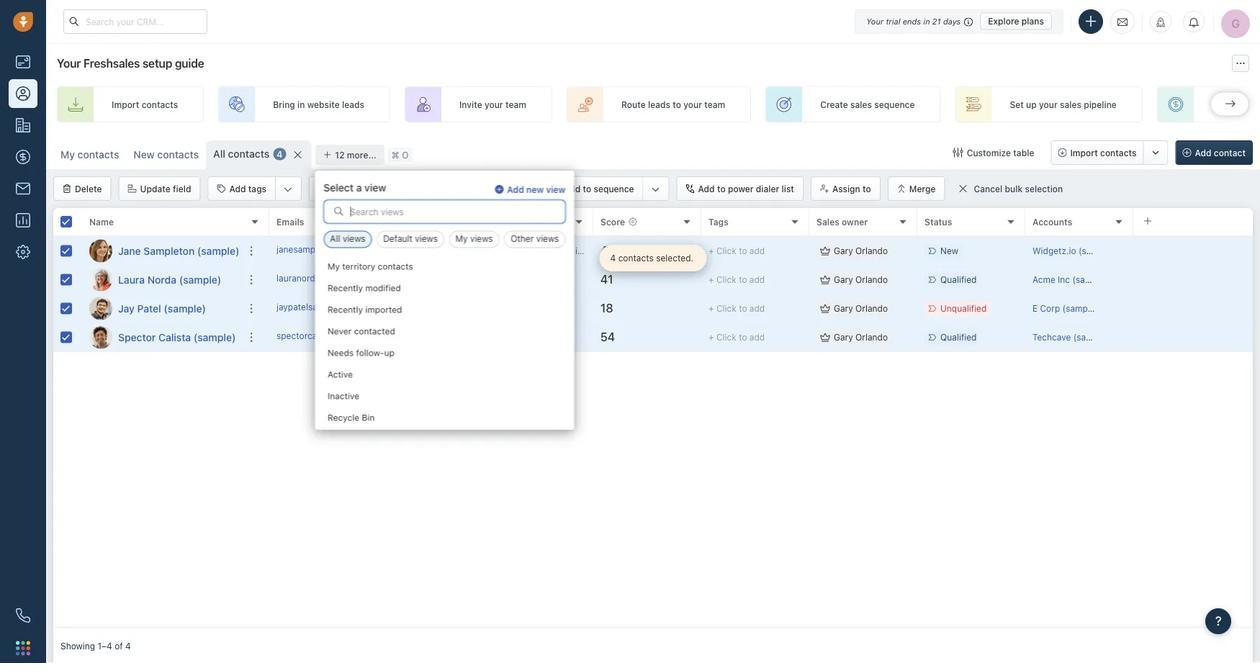 Task type: describe. For each thing, give the bounding box(es) containing it.
my for my contacts
[[61, 149, 75, 161]]

add for add new view
[[507, 185, 524, 195]]

3684932360 link
[[385, 243, 439, 259]]

norda
[[148, 274, 177, 286]]

press space to deselect this row. row containing 54
[[269, 323, 1254, 352]]

21
[[933, 17, 941, 26]]

add tags group
[[208, 177, 302, 201]]

your inside route leads to your team link
[[684, 99, 702, 109]]

select a view
[[324, 182, 386, 193]]

active
[[327, 369, 353, 379]]

orlando for 18
[[856, 304, 888, 314]]

techcave
[[1033, 332, 1072, 343]]

4 inside the all contacts 4
[[277, 149, 283, 159]]

invite your team
[[460, 99, 527, 109]]

new for new contacts
[[134, 149, 155, 161]]

ends
[[903, 17, 922, 26]]

2 leads from the left
[[648, 99, 671, 109]]

view for add new view
[[546, 185, 566, 195]]

your inside set up your sales pipeline link
[[1040, 99, 1058, 109]]

4167348672
[[385, 273, 437, 283]]

table
[[1014, 148, 1035, 158]]

gary orlando for 18
[[834, 304, 888, 314]]

gary orlando for 54
[[834, 332, 888, 343]]

patel
[[137, 303, 161, 314]]

lauranordasample@gmail.com
[[277, 273, 399, 283]]

widgetz.io (sample)
[[1033, 246, 1115, 256]]

add for 54
[[750, 332, 765, 343]]

route leads to your team link
[[567, 86, 752, 122]]

invite your team link
[[405, 86, 553, 122]]

inactive
[[327, 391, 359, 401]]

1 gary orlando from the top
[[834, 246, 888, 256]]

2 vertical spatial 4
[[125, 641, 131, 651]]

guide
[[175, 57, 204, 70]]

import contacts for import contacts button
[[1071, 148, 1137, 158]]

0 horizontal spatial up
[[384, 348, 394, 358]]

add tags
[[229, 184, 267, 194]]

(sample) for laura norda (sample)
[[179, 274, 221, 286]]

new contacts
[[134, 149, 199, 161]]

press space to deselect this row. row containing jane sampleton (sample)
[[53, 237, 269, 266]]

my views button
[[449, 231, 500, 248]]

power
[[728, 184, 754, 194]]

gary for 54
[[834, 332, 854, 343]]

angle down image
[[284, 182, 293, 197]]

row group containing jane sampleton (sample)
[[53, 237, 269, 352]]

jane
[[118, 245, 141, 257]]

follow-
[[356, 348, 384, 358]]

email image
[[1118, 16, 1128, 28]]

my for my territory contacts
[[327, 261, 340, 271]]

my contacts
[[61, 149, 119, 161]]

12 more... button
[[315, 145, 385, 165]]

container_wx8msf4aqz5i3rn1 image inside customize table button
[[954, 148, 964, 158]]

calista
[[158, 331, 191, 343]]

press space to deselect this row. row containing 48
[[269, 237, 1254, 266]]

recycle bin
[[327, 412, 374, 423]]

add for add task
[[331, 184, 347, 194]]

set
[[1010, 99, 1024, 109]]

4 inside grid
[[611, 253, 616, 263]]

(sample) for spector calista (sample)
[[194, 331, 236, 343]]

click for 41
[[717, 275, 737, 285]]

contacts inside grid
[[619, 253, 654, 263]]

recycle
[[327, 412, 359, 423]]

needs follow-up
[[327, 348, 394, 358]]

set up your sales pipeline
[[1010, 99, 1117, 109]]

+ click to add for 54
[[709, 332, 765, 343]]

add for 18
[[750, 304, 765, 314]]

search image
[[334, 206, 344, 216]]

sales
[[817, 217, 840, 227]]

widgetz.io
[[1033, 246, 1077, 256]]

2 team from the left
[[705, 99, 726, 109]]

bulk sms
[[487, 184, 526, 194]]

container_wx8msf4aqz5i3rn1 image for 18
[[821, 304, 831, 314]]

click for 54
[[717, 332, 737, 343]]

contacts inside button
[[1101, 148, 1137, 158]]

customize table
[[967, 148, 1035, 158]]

1 leads from the left
[[342, 99, 365, 109]]

tags
[[248, 184, 267, 194]]

views for my views
[[470, 234, 493, 244]]

to inside group
[[583, 184, 592, 194]]

imported
[[365, 304, 402, 314]]

update
[[140, 184, 171, 194]]

add new view
[[507, 185, 566, 195]]

grid containing 48
[[53, 207, 1254, 629]]

customize table button
[[944, 140, 1044, 165]]

default views button
[[377, 231, 445, 248]]

1 gary from the top
[[834, 246, 854, 256]]

explore plans link
[[981, 13, 1053, 30]]

dialer
[[756, 184, 780, 194]]

j image
[[89, 297, 112, 320]]

name row
[[53, 208, 269, 237]]

new for new
[[941, 246, 959, 256]]

⌘ o
[[392, 150, 409, 160]]

o
[[402, 150, 409, 160]]

+ for 18
[[709, 304, 714, 314]]

+ for 41
[[709, 275, 714, 285]]

12
[[335, 150, 345, 160]]

press space to deselect this row. row containing 41
[[269, 266, 1254, 295]]

selection
[[1026, 184, 1064, 194]]

orlando for 54
[[856, 332, 888, 343]]

acme inc (sample) link
[[1033, 275, 1109, 285]]

a
[[356, 182, 362, 193]]

18
[[601, 302, 614, 315]]

selected.
[[656, 253, 694, 263]]

new
[[527, 185, 544, 195]]

never contacted
[[327, 326, 395, 336]]

click for 18
[[717, 304, 737, 314]]

jay
[[118, 303, 135, 314]]

sequence for create sales sequence
[[875, 99, 915, 109]]

of
[[115, 641, 123, 651]]

explore plans
[[989, 16, 1045, 26]]

41
[[601, 273, 613, 286]]

orlando for 41
[[856, 275, 888, 285]]

4 contacts selected.
[[611, 253, 694, 263]]

import contacts group
[[1051, 140, 1169, 165]]

assign to
[[833, 184, 872, 194]]

recently modified
[[327, 283, 401, 293]]

1–4
[[98, 641, 112, 651]]

1 sales from the left
[[851, 99, 872, 109]]

3684932360
[[385, 244, 439, 255]]

freshworks switcher image
[[16, 641, 30, 656]]

name
[[89, 217, 114, 227]]

next activity
[[493, 217, 546, 227]]

contacts down setup
[[142, 99, 178, 109]]

bring
[[273, 99, 295, 109]]

container_wx8msf4aqz5i3rn1 image for 41
[[821, 275, 831, 285]]

all views button
[[324, 231, 372, 248]]

add contact
[[1196, 148, 1246, 158]]

name column header
[[82, 208, 269, 237]]

j image
[[89, 240, 112, 263]]

s image
[[89, 326, 112, 349]]

(sample) for acme inc (sample)
[[1073, 275, 1109, 285]]

contacts up field
[[157, 149, 199, 161]]

customize
[[967, 148, 1012, 158]]

never
[[327, 326, 351, 336]]

all for views
[[330, 234, 340, 244]]

delete button
[[53, 177, 111, 201]]

l image
[[89, 268, 112, 291]]

recently for recently modified
[[327, 283, 363, 293]]

view for select a view
[[365, 182, 386, 193]]

jay patel (sample) link
[[118, 302, 206, 316]]

website
[[307, 99, 340, 109]]

accounts
[[1033, 217, 1073, 227]]

techcave (sample) link
[[1033, 332, 1110, 343]]

sequence for add to sequence
[[594, 184, 634, 194]]

widgetz.io (sample) link
[[1033, 246, 1115, 256]]



Task type: locate. For each thing, give the bounding box(es) containing it.
0 horizontal spatial view
[[365, 182, 386, 193]]

4167348672 link
[[385, 272, 437, 288]]

3 cell from the top
[[1134, 295, 1254, 323]]

1 recently from the top
[[327, 283, 363, 293]]

up right set
[[1027, 99, 1037, 109]]

recently imported
[[327, 304, 402, 314]]

other views
[[511, 234, 559, 244]]

add for add to sequence
[[564, 184, 581, 194]]

add for add deal
[[1212, 99, 1229, 109]]

jane sampleton (sample) link
[[118, 244, 240, 258]]

(sample) right calista
[[194, 331, 236, 343]]

+ click to add for 41
[[709, 275, 765, 285]]

unqualified
[[941, 304, 987, 314]]

all for contacts
[[213, 148, 225, 160]]

0 vertical spatial new
[[134, 149, 155, 161]]

gary for 41
[[834, 275, 854, 285]]

my for my views
[[456, 234, 468, 244]]

4
[[277, 149, 283, 159], [611, 253, 616, 263], [125, 641, 131, 651]]

Search views search field
[[324, 201, 565, 223]]

jay patel (sample)
[[118, 303, 206, 314]]

(sample) down e corp (sample) at the right top
[[1074, 332, 1110, 343]]

0 vertical spatial import contacts
[[112, 99, 178, 109]]

cell
[[1134, 237, 1254, 265], [1134, 266, 1254, 294], [1134, 295, 1254, 323], [1134, 323, 1254, 352]]

container_wx8msf4aqz5i3rn1 image
[[954, 148, 964, 158], [959, 184, 969, 194], [493, 246, 503, 256], [821, 332, 831, 343]]

12 more...
[[335, 150, 377, 160]]

all up janesampleton@gmail.com on the left top of the page
[[330, 234, 340, 244]]

contacted
[[354, 326, 395, 336]]

all up add tags button
[[213, 148, 225, 160]]

views up 3684932360
[[415, 234, 438, 244]]

pipeline
[[1084, 99, 1117, 109]]

3 views from the left
[[470, 234, 493, 244]]

phone image
[[16, 609, 30, 623]]

3 orlando from the top
[[856, 304, 888, 314]]

row group
[[53, 237, 269, 352], [269, 237, 1254, 352]]

0 vertical spatial sequence
[[875, 99, 915, 109]]

Search your CRM... text field
[[63, 9, 207, 34]]

(sample) inside jay patel (sample) "link"
[[164, 303, 206, 314]]

+ click to add
[[709, 246, 765, 256], [709, 275, 765, 285], [709, 304, 765, 314], [709, 332, 765, 343]]

qualified for 54
[[941, 332, 977, 343]]

(sample) up spector calista (sample) in the left of the page
[[164, 303, 206, 314]]

0 horizontal spatial leads
[[342, 99, 365, 109]]

views inside the my views button
[[470, 234, 493, 244]]

1 horizontal spatial view
[[546, 185, 566, 195]]

orlando
[[856, 246, 888, 256], [856, 275, 888, 285], [856, 304, 888, 314], [856, 332, 888, 343]]

1 your from the left
[[485, 99, 503, 109]]

qualified for 41
[[941, 275, 977, 285]]

0 vertical spatial import
[[112, 99, 139, 109]]

0 horizontal spatial my
[[61, 149, 75, 161]]

recently for recently imported
[[327, 304, 363, 314]]

delete
[[75, 184, 102, 194]]

3 + click to add from the top
[[709, 304, 765, 314]]

all
[[213, 148, 225, 160], [330, 234, 340, 244]]

owner
[[842, 217, 868, 227]]

1 vertical spatial import contacts
[[1071, 148, 1137, 158]]

1 horizontal spatial team
[[705, 99, 726, 109]]

0 horizontal spatial your
[[485, 99, 503, 109]]

new contacts button
[[126, 140, 206, 169], [134, 149, 199, 161]]

techcave (sample)
[[1033, 332, 1110, 343]]

2 + click to add from the top
[[709, 275, 765, 285]]

all contacts 4
[[213, 148, 283, 160]]

status
[[925, 217, 953, 227]]

add to sequence
[[564, 184, 634, 194]]

spector calista (sample)
[[118, 331, 236, 343]]

views down next at top
[[470, 234, 493, 244]]

your trial ends in 21 days
[[867, 17, 961, 26]]

needs
[[327, 348, 353, 358]]

views inside default views button
[[415, 234, 438, 244]]

bring in website leads
[[273, 99, 365, 109]]

2 your from the left
[[684, 99, 702, 109]]

my up the delete button
[[61, 149, 75, 161]]

import down pipeline
[[1071, 148, 1099, 158]]

1 horizontal spatial in
[[924, 17, 931, 26]]

1 horizontal spatial 4
[[277, 149, 283, 159]]

bulk sms button
[[465, 177, 535, 201]]

add left power
[[699, 184, 715, 194]]

task
[[350, 184, 367, 194]]

my down search views search box at the top left of page
[[456, 234, 468, 244]]

lauranordasample@gmail.com link
[[277, 272, 399, 288]]

1 vertical spatial new
[[941, 246, 959, 256]]

(sample) inside jane sampleton (sample) link
[[197, 245, 240, 257]]

press space to deselect this row. row containing spector calista (sample)
[[53, 323, 269, 352]]

your inside invite your team link
[[485, 99, 503, 109]]

gary for 18
[[834, 304, 854, 314]]

views inside other views button
[[536, 234, 559, 244]]

1 vertical spatial in
[[298, 99, 305, 109]]

(sample) for e corp (sample)
[[1063, 304, 1099, 314]]

my territory contacts
[[327, 261, 413, 271]]

press space to deselect this row. row containing laura norda (sample)
[[53, 266, 269, 295]]

views down activity
[[536, 234, 559, 244]]

3684945781 link
[[385, 330, 437, 345]]

e corp (sample)
[[1033, 304, 1099, 314]]

spectorcalista@gmail.com 3684945781
[[277, 331, 437, 341]]

1 horizontal spatial your
[[867, 17, 884, 26]]

0 horizontal spatial new
[[134, 149, 155, 161]]

new inside press space to deselect this row. row
[[941, 246, 959, 256]]

views
[[343, 234, 366, 244], [415, 234, 438, 244], [470, 234, 493, 244], [536, 234, 559, 244]]

3 container_wx8msf4aqz5i3rn1 image from the top
[[821, 304, 831, 314]]

2 sales from the left
[[1061, 99, 1082, 109]]

views for other views
[[536, 234, 559, 244]]

your left the freshsales
[[57, 57, 81, 70]]

0 horizontal spatial all
[[213, 148, 225, 160]]

2 orlando from the top
[[856, 275, 888, 285]]

import
[[112, 99, 139, 109], [1071, 148, 1099, 158]]

import contacts inside button
[[1071, 148, 1137, 158]]

contacts up add tags
[[228, 148, 270, 160]]

deal
[[1231, 99, 1249, 109]]

acme inc (sample)
[[1033, 275, 1109, 285]]

0 vertical spatial in
[[924, 17, 931, 26]]

import contacts down pipeline
[[1071, 148, 1137, 158]]

1 vertical spatial sequence
[[594, 184, 634, 194]]

(sample) up acme inc (sample) link
[[1079, 246, 1115, 256]]

2 vertical spatial container_wx8msf4aqz5i3rn1 image
[[821, 304, 831, 314]]

list
[[782, 184, 795, 194]]

2 gary from the top
[[834, 275, 854, 285]]

1 horizontal spatial leads
[[648, 99, 671, 109]]

gary orlando
[[834, 246, 888, 256], [834, 275, 888, 285], [834, 304, 888, 314], [834, 332, 888, 343]]

0 horizontal spatial your
[[57, 57, 81, 70]]

1 vertical spatial qualified
[[941, 332, 977, 343]]

1 team from the left
[[506, 99, 527, 109]]

1 horizontal spatial my
[[327, 261, 340, 271]]

trial
[[886, 17, 901, 26]]

0 horizontal spatial import contacts
[[112, 99, 178, 109]]

recently up jaypatelsample@gmail.com
[[327, 283, 363, 293]]

laura
[[118, 274, 145, 286]]

(sample) right "inc" on the right top of page
[[1073, 275, 1109, 285]]

0 vertical spatial all
[[213, 148, 225, 160]]

your
[[867, 17, 884, 26], [57, 57, 81, 70]]

2 qualified from the top
[[941, 332, 977, 343]]

e
[[1033, 304, 1038, 314]]

field
[[173, 184, 191, 194]]

recently
[[327, 283, 363, 293], [327, 304, 363, 314]]

(sample) right the corp
[[1063, 304, 1099, 314]]

jane sampleton (sample)
[[118, 245, 240, 257]]

press space to deselect this row. row containing jay patel (sample)
[[53, 295, 269, 323]]

row group containing 48
[[269, 237, 1254, 352]]

your for your freshsales setup guide
[[57, 57, 81, 70]]

0 horizontal spatial in
[[298, 99, 305, 109]]

sms
[[507, 184, 526, 194]]

plans
[[1022, 16, 1045, 26]]

cell for 18
[[1134, 295, 1254, 323]]

spectorcalista@gmail.com link
[[277, 330, 384, 345]]

merge button
[[888, 177, 946, 201]]

4 gary orlando from the top
[[834, 332, 888, 343]]

add deal
[[1212, 99, 1249, 109]]

create
[[821, 99, 849, 109]]

leads right website
[[342, 99, 365, 109]]

add for add to power dialer list
[[699, 184, 715, 194]]

your left the trial
[[867, 17, 884, 26]]

contacts
[[142, 99, 178, 109], [1101, 148, 1137, 158], [228, 148, 270, 160], [78, 149, 119, 161], [157, 149, 199, 161], [619, 253, 654, 263], [377, 261, 413, 271]]

1 vertical spatial your
[[57, 57, 81, 70]]

views for default views
[[415, 234, 438, 244]]

1 qualified from the top
[[941, 275, 977, 285]]

bulk
[[1005, 184, 1023, 194]]

container_wx8msf4aqz5i3rn1 image
[[821, 246, 831, 256], [821, 275, 831, 285], [821, 304, 831, 314]]

3 gary from the top
[[834, 304, 854, 314]]

e corp (sample) link
[[1033, 304, 1099, 314]]

recently up never
[[327, 304, 363, 314]]

select
[[324, 182, 354, 193]]

1 vertical spatial all
[[330, 234, 340, 244]]

1 orlando from the top
[[856, 246, 888, 256]]

0 horizontal spatial sequence
[[594, 184, 634, 194]]

contacts up delete
[[78, 149, 119, 161]]

0 vertical spatial your
[[867, 17, 884, 26]]

2 row group from the left
[[269, 237, 1254, 352]]

assign to button
[[811, 177, 881, 201]]

contacts up the 4167348672 at the left top
[[377, 261, 413, 271]]

(sample) inside spector calista (sample) "link"
[[194, 331, 236, 343]]

your right the route
[[684, 99, 702, 109]]

leads right the route
[[648, 99, 671, 109]]

2 horizontal spatial 4
[[611, 253, 616, 263]]

view right new
[[546, 185, 566, 195]]

add left new
[[507, 185, 524, 195]]

views for all views
[[343, 234, 366, 244]]

0 horizontal spatial team
[[506, 99, 527, 109]]

add inside group
[[229, 184, 246, 194]]

your right invite
[[485, 99, 503, 109]]

4 + click to add from the top
[[709, 332, 765, 343]]

new down status
[[941, 246, 959, 256]]

0 vertical spatial container_wx8msf4aqz5i3rn1 image
[[821, 246, 831, 256]]

press space to deselect this row. row
[[53, 237, 269, 266], [269, 237, 1254, 266], [53, 266, 269, 295], [269, 266, 1254, 295], [53, 295, 269, 323], [269, 295, 1254, 323], [53, 323, 269, 352], [269, 323, 1254, 352]]

add for 41
[[750, 275, 765, 285]]

corp
[[1041, 304, 1061, 314]]

showing
[[61, 641, 95, 651]]

0 vertical spatial my
[[61, 149, 75, 161]]

1 horizontal spatial import
[[1071, 148, 1099, 158]]

angle down image
[[652, 182, 660, 197]]

sequence right the create
[[875, 99, 915, 109]]

4 up 41
[[611, 253, 616, 263]]

4 gary from the top
[[834, 332, 854, 343]]

qualified up unqualified
[[941, 275, 977, 285]]

0 horizontal spatial import
[[112, 99, 139, 109]]

1 horizontal spatial up
[[1027, 99, 1037, 109]]

phone element
[[9, 602, 37, 630]]

2 vertical spatial my
[[327, 261, 340, 271]]

⌘
[[392, 150, 400, 160]]

cell for 54
[[1134, 323, 1254, 352]]

1 cell from the top
[[1134, 237, 1254, 265]]

1 horizontal spatial sequence
[[875, 99, 915, 109]]

new
[[134, 149, 155, 161], [941, 246, 959, 256]]

your for your trial ends in 21 days
[[867, 17, 884, 26]]

up
[[1027, 99, 1037, 109], [384, 348, 394, 358]]

spector
[[118, 331, 156, 343]]

default
[[383, 234, 413, 244]]

+ click to add for 18
[[709, 304, 765, 314]]

0 vertical spatial qualified
[[941, 275, 977, 285]]

add right new
[[564, 184, 581, 194]]

add for add contact
[[1196, 148, 1212, 158]]

import for import contacts link
[[112, 99, 139, 109]]

janesampleton@gmail.com link
[[277, 243, 386, 259]]

0 vertical spatial 4
[[277, 149, 283, 159]]

sequence inside button
[[594, 184, 634, 194]]

import for import contacts button
[[1071, 148, 1099, 158]]

1 horizontal spatial sales
[[1061, 99, 1082, 109]]

spector calista (sample) link
[[118, 330, 236, 345]]

4 orlando from the top
[[856, 332, 888, 343]]

add inside group
[[564, 184, 581, 194]]

1 horizontal spatial your
[[684, 99, 702, 109]]

0 vertical spatial recently
[[327, 283, 363, 293]]

(sample) for jay patel (sample)
[[164, 303, 206, 314]]

1 horizontal spatial all
[[330, 234, 340, 244]]

4 right all contacts link
[[277, 149, 283, 159]]

1 horizontal spatial import contacts
[[1071, 148, 1137, 158]]

3 gary orlando from the top
[[834, 304, 888, 314]]

0 horizontal spatial sales
[[851, 99, 872, 109]]

1 container_wx8msf4aqz5i3rn1 image from the top
[[821, 246, 831, 256]]

2 horizontal spatial your
[[1040, 99, 1058, 109]]

2 cell from the top
[[1134, 266, 1254, 294]]

all views
[[330, 234, 366, 244]]

import contacts for import contacts link
[[112, 99, 178, 109]]

bin
[[362, 412, 374, 423]]

1 vertical spatial my
[[456, 234, 468, 244]]

2 recently from the top
[[327, 304, 363, 314]]

your right set
[[1040, 99, 1058, 109]]

add left task
[[331, 184, 347, 194]]

inc
[[1058, 275, 1071, 285]]

1 vertical spatial up
[[384, 348, 394, 358]]

(sample) down jane sampleton (sample) link
[[179, 274, 221, 286]]

all inside all views button
[[330, 234, 340, 244]]

1 views from the left
[[343, 234, 366, 244]]

my inside button
[[456, 234, 468, 244]]

0 horizontal spatial 4
[[125, 641, 131, 651]]

sales left pipeline
[[1061, 99, 1082, 109]]

3684945781
[[385, 331, 437, 341]]

up down contacted
[[384, 348, 394, 358]]

sales right the create
[[851, 99, 872, 109]]

1 vertical spatial 4
[[611, 253, 616, 263]]

4 right of
[[125, 641, 131, 651]]

2 horizontal spatial my
[[456, 234, 468, 244]]

add to power dialer list button
[[677, 177, 804, 201]]

route leads to your team
[[622, 99, 726, 109]]

add inside button
[[1196, 148, 1212, 158]]

3 your from the left
[[1040, 99, 1058, 109]]

all contacts link
[[213, 147, 270, 161]]

(sample) right sampleton
[[197, 245, 240, 257]]

contacts down pipeline
[[1101, 148, 1137, 158]]

import down the your freshsales setup guide
[[112, 99, 139, 109]]

2 gary orlando from the top
[[834, 275, 888, 285]]

1 row group from the left
[[53, 237, 269, 352]]

new up update
[[134, 149, 155, 161]]

contacts right the 48
[[619, 253, 654, 263]]

next
[[493, 217, 513, 227]]

in right bring
[[298, 99, 305, 109]]

add deal link
[[1158, 86, 1261, 122]]

2 container_wx8msf4aqz5i3rn1 image from the top
[[821, 275, 831, 285]]

(sample) for jane sampleton (sample)
[[197, 245, 240, 257]]

add for add tags
[[229, 184, 246, 194]]

views inside all views button
[[343, 234, 366, 244]]

cell for 41
[[1134, 266, 1254, 294]]

add left deal
[[1212, 99, 1229, 109]]

press space to deselect this row. row containing 18
[[269, 295, 1254, 323]]

add
[[750, 246, 765, 256], [750, 275, 765, 285], [426, 302, 441, 312], [750, 304, 765, 314], [750, 332, 765, 343]]

showing 1–4 of 4
[[61, 641, 131, 651]]

0 vertical spatial up
[[1027, 99, 1037, 109]]

sequence up score
[[594, 184, 634, 194]]

add left tags
[[229, 184, 246, 194]]

(sample) inside "laura norda (sample)" link
[[179, 274, 221, 286]]

other views button
[[504, 231, 566, 248]]

import contacts down setup
[[112, 99, 178, 109]]

4 views from the left
[[536, 234, 559, 244]]

views up janesampleton@gmail.com 3684932360
[[343, 234, 366, 244]]

score
[[601, 217, 625, 227]]

my up lauranordasample@gmail.com
[[327, 261, 340, 271]]

1 vertical spatial recently
[[327, 304, 363, 314]]

qualified down unqualified
[[941, 332, 977, 343]]

2 views from the left
[[415, 234, 438, 244]]

1 horizontal spatial new
[[941, 246, 959, 256]]

sales owner
[[817, 217, 868, 227]]

+ for 54
[[709, 332, 714, 343]]

4 cell from the top
[[1134, 323, 1254, 352]]

view
[[365, 182, 386, 193], [546, 185, 566, 195]]

jaypatelsample@gmail.com
[[277, 302, 387, 312]]

add left contact
[[1196, 148, 1212, 158]]

grid
[[53, 207, 1254, 629]]

import inside button
[[1071, 148, 1099, 158]]

gary orlando for 41
[[834, 275, 888, 285]]

1 vertical spatial import
[[1071, 148, 1099, 158]]

add to sequence group
[[543, 177, 670, 201]]

1 + click to add from the top
[[709, 246, 765, 256]]

view right a
[[365, 182, 386, 193]]

1 vertical spatial container_wx8msf4aqz5i3rn1 image
[[821, 275, 831, 285]]

in left 21 at the top of page
[[924, 17, 931, 26]]

set up your sales pipeline link
[[956, 86, 1143, 122]]



Task type: vqa. For each thing, say whether or not it's contained in the screenshot.
them
no



